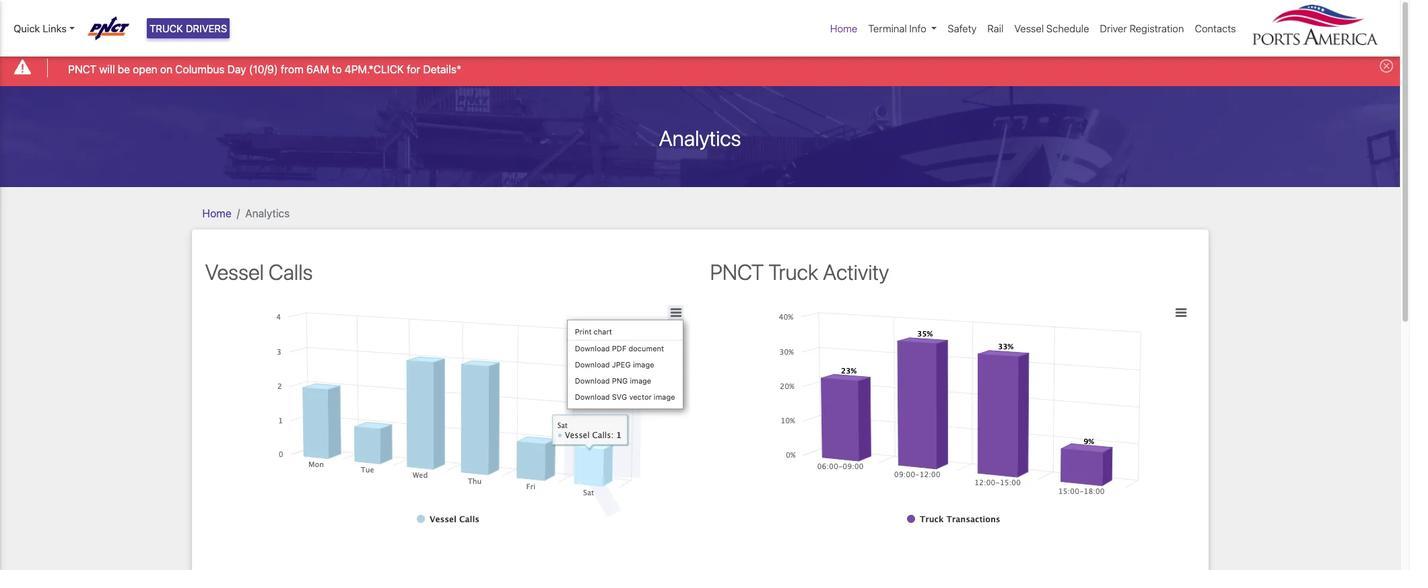 Task type: locate. For each thing, give the bounding box(es) containing it.
drivers
[[186, 22, 227, 34]]

vessel
[[1015, 22, 1044, 34], [205, 259, 264, 285]]

download down download jpeg image
[[575, 377, 610, 386]]

4pm.*click
[[345, 63, 404, 75]]

0 vertical spatial image
[[633, 361, 655, 370]]

download pdf document
[[575, 345, 664, 353]]

chart
[[594, 328, 612, 336]]

1 vertical spatial truck
[[769, 259, 819, 285]]

contacts
[[1195, 22, 1237, 34]]

image for download png image
[[630, 377, 652, 386]]

close image
[[1380, 59, 1394, 73]]

0 horizontal spatial analytics
[[245, 207, 290, 219]]

0 vertical spatial pnct
[[68, 63, 96, 75]]

home link
[[825, 15, 863, 41], [202, 207, 232, 219]]

from
[[281, 63, 304, 75]]

svg
[[612, 393, 627, 402]]

pnct will be open on columbus day (10/9) from 6am to 4pm.*click for details*
[[68, 63, 462, 75]]

vessel inside 'link'
[[1015, 22, 1044, 34]]

truck left activity
[[769, 259, 819, 285]]

home
[[831, 22, 858, 34], [202, 207, 232, 219]]

pnct will be open on columbus day (10/9) from 6am to 4pm.*click for details* link
[[68, 61, 462, 77]]

vessel for vessel calls
[[205, 259, 264, 285]]

image for download jpeg image
[[633, 361, 655, 370]]

calls
[[269, 259, 313, 285]]

0 vertical spatial home
[[831, 22, 858, 34]]

quick links
[[13, 22, 67, 34]]

vessel right rail
[[1015, 22, 1044, 34]]

day
[[227, 63, 246, 75]]

vessel for vessel schedule
[[1015, 22, 1044, 34]]

vessel left 'calls'
[[205, 259, 264, 285]]

0 horizontal spatial pnct
[[68, 63, 96, 75]]

2 download from the top
[[575, 361, 610, 370]]

1 horizontal spatial analytics
[[659, 125, 741, 151]]

0 horizontal spatial home link
[[202, 207, 232, 219]]

1 vertical spatial home link
[[202, 207, 232, 219]]

rail
[[988, 22, 1004, 34]]

download down download png image at bottom left
[[575, 393, 610, 402]]

pnct inside alert
[[68, 63, 96, 75]]

image up vector
[[630, 377, 652, 386]]

download up download png image at bottom left
[[575, 361, 610, 370]]

4 download from the top
[[575, 393, 610, 402]]

analytics
[[659, 125, 741, 151], [245, 207, 290, 219]]

1 vertical spatial pnct
[[710, 259, 764, 285]]

0 horizontal spatial truck
[[150, 22, 183, 34]]

links
[[43, 22, 67, 34]]

1 vertical spatial image
[[630, 377, 652, 386]]

pnct
[[68, 63, 96, 75], [710, 259, 764, 285]]

0 vertical spatial truck
[[150, 22, 183, 34]]

1 horizontal spatial pnct
[[710, 259, 764, 285]]

1 horizontal spatial vessel
[[1015, 22, 1044, 34]]

png
[[612, 377, 628, 386]]

pnct truck activity
[[710, 259, 889, 285]]

safety
[[948, 22, 977, 34]]

1 vertical spatial home
[[202, 207, 232, 219]]

truck
[[150, 22, 183, 34], [769, 259, 819, 285]]

1 vertical spatial vessel
[[205, 259, 264, 285]]

0 vertical spatial analytics
[[659, 125, 741, 151]]

0 vertical spatial vessel
[[1015, 22, 1044, 34]]

truck left drivers
[[150, 22, 183, 34]]

2 vertical spatial image
[[654, 393, 675, 402]]

columbus
[[175, 63, 225, 75]]

pnct for pnct will be open on columbus day (10/9) from 6am to 4pm.*click for details*
[[68, 63, 96, 75]]

image down document
[[633, 361, 655, 370]]

pnct will be open on columbus day (10/9) from 6am to 4pm.*click for details* alert
[[0, 50, 1401, 86]]

0 horizontal spatial vessel
[[205, 259, 264, 285]]

download
[[575, 345, 610, 353], [575, 361, 610, 370], [575, 377, 610, 386], [575, 393, 610, 402]]

image right vector
[[654, 393, 675, 402]]

for
[[407, 63, 420, 75]]

image
[[633, 361, 655, 370], [630, 377, 652, 386], [654, 393, 675, 402]]

3 download from the top
[[575, 377, 610, 386]]

download for download svg vector image
[[575, 393, 610, 402]]

rail link
[[982, 15, 1009, 41]]

driver
[[1100, 22, 1128, 34]]

(10/9)
[[249, 63, 278, 75]]

download down print chart
[[575, 345, 610, 353]]

1 download from the top
[[575, 345, 610, 353]]

download for download jpeg image
[[575, 361, 610, 370]]

print chart
[[575, 328, 612, 336]]

safety link
[[943, 15, 982, 41]]

jpeg
[[612, 361, 631, 370]]

0 vertical spatial home link
[[825, 15, 863, 41]]

1 horizontal spatial home
[[831, 22, 858, 34]]



Task type: vqa. For each thing, say whether or not it's contained in the screenshot.
the bottom 10/16/2023 12:00
no



Task type: describe. For each thing, give the bounding box(es) containing it.
vessel calls
[[205, 259, 313, 285]]

vessel schedule
[[1015, 22, 1090, 34]]

registration
[[1130, 22, 1185, 34]]

download jpeg image
[[575, 361, 655, 370]]

pdf
[[612, 345, 627, 353]]

download for download png image
[[575, 377, 610, 386]]

quick
[[13, 22, 40, 34]]

download png image
[[575, 377, 652, 386]]

1 horizontal spatial home link
[[825, 15, 863, 41]]

on
[[160, 63, 173, 75]]

quick links link
[[13, 21, 75, 36]]

download svg vector image
[[575, 393, 675, 402]]

contacts link
[[1190, 15, 1242, 41]]

truck drivers
[[150, 22, 227, 34]]

schedule
[[1047, 22, 1090, 34]]

document
[[629, 345, 664, 353]]

truck drivers link
[[147, 18, 230, 39]]

driver registration
[[1100, 22, 1185, 34]]

download for download pdf document
[[575, 345, 610, 353]]

print
[[575, 328, 592, 336]]

pnct for pnct truck activity
[[710, 259, 764, 285]]

open
[[133, 63, 157, 75]]

be
[[118, 63, 130, 75]]

activity
[[823, 259, 889, 285]]

1 horizontal spatial truck
[[769, 259, 819, 285]]

driver registration link
[[1095, 15, 1190, 41]]

1 vertical spatial analytics
[[245, 207, 290, 219]]

vector
[[629, 393, 652, 402]]

to
[[332, 63, 342, 75]]

6am
[[306, 63, 329, 75]]

details*
[[423, 63, 462, 75]]

0 horizontal spatial home
[[202, 207, 232, 219]]

will
[[99, 63, 115, 75]]

vessel schedule link
[[1009, 15, 1095, 41]]



